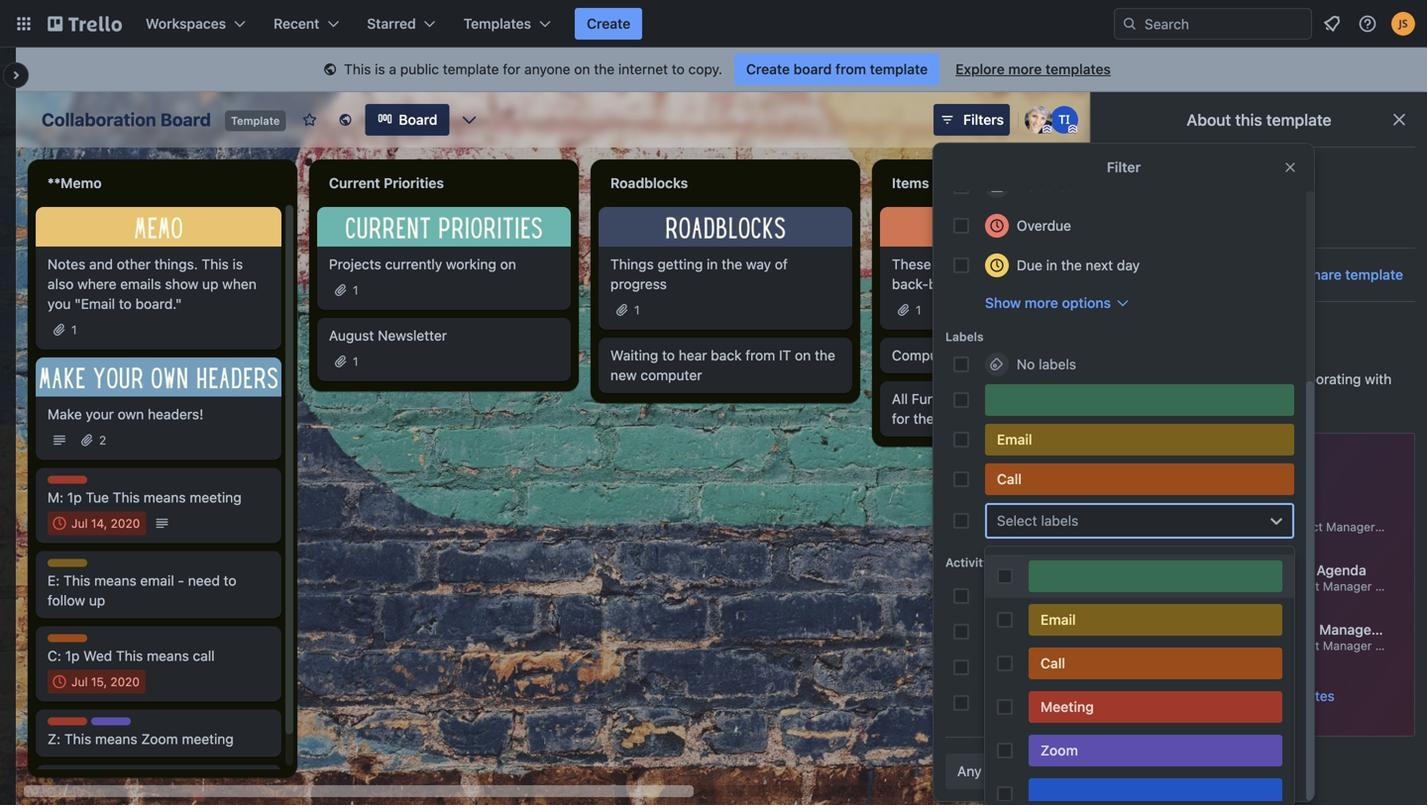 Task type: describe. For each thing, give the bounding box(es) containing it.
share
[[1304, 267, 1342, 283]]

color: red, title: "meeting" element up color: blue, title: none image
[[1029, 692, 1282, 723]]

select labels
[[997, 513, 1079, 529]]

manager for board
[[1326, 520, 1375, 534]]

jul 15, 2020
[[71, 675, 140, 689]]

for for anyone
[[503, 61, 521, 77]]

workspaces
[[146, 15, 226, 32]]

these
[[892, 256, 931, 272]]

public
[[400, 61, 439, 77]]

government program management by amy campbell, project manager @ govern
[[1175, 622, 1427, 653]]

star or unstar board image
[[302, 112, 317, 128]]

campbell, for program
[[1220, 639, 1277, 653]]

back
[[711, 347, 742, 363]]

more for show more options button
[[1025, 295, 1058, 311]]

these items have been put on the back-burner...
[[892, 256, 1109, 292]]

1 for projects currently working on
[[353, 283, 358, 297]]

color: red, title: "meeting" element up 14,
[[48, 476, 94, 491]]

last down active in the last four weeks at the bottom right of page
[[1129, 695, 1152, 712]]

board."
[[135, 296, 182, 312]]

1p for c:
[[65, 648, 80, 665]]

august
[[329, 327, 374, 344]]

put
[[1043, 256, 1064, 272]]

0 vertical spatial color: yellow, title: "email" element
[[985, 424, 1294, 456]]

create board from template link
[[734, 54, 940, 85]]

waiting to hear back from it on the new computer
[[611, 347, 835, 383]]

board for this
[[1142, 371, 1179, 388]]

computer
[[641, 367, 702, 383]]

primary element
[[0, 0, 1427, 48]]

starred button
[[355, 8, 448, 40]]

things
[[611, 256, 654, 272]]

more for rightmost explore more templates link
[[1235, 688, 1268, 705]]

color: green, title: none image
[[1029, 561, 1282, 593]]

make
[[48, 406, 82, 423]]

notes
[[48, 256, 85, 272]]

0 vertical spatial is
[[375, 61, 385, 77]]

Roadblocks text field
[[599, 167, 852, 199]]

filters button
[[934, 104, 1010, 136]]

on inside these items have been put on the back-burner...
[[1068, 256, 1084, 272]]

the inside 'waiting to hear back from it on the new computer'
[[815, 347, 835, 363]]

week
[[1094, 588, 1128, 605]]

no for no dates
[[1017, 178, 1035, 194]]

0 vertical spatial from
[[835, 61, 866, 77]]

things.
[[154, 256, 198, 272]]

by for team focus board
[[1175, 520, 1189, 534]]

the left internet
[[594, 61, 615, 77]]

on right working
[[500, 256, 516, 272]]

2 horizontal spatial zoom
[[1041, 743, 1078, 759]]

back-
[[892, 276, 929, 292]]

active in the last four weeks
[[985, 660, 1164, 676]]

govern for government meeting agenda
[[1390, 580, 1427, 594]]

in for due in the next day
[[1046, 257, 1057, 274]]

filter
[[1107, 159, 1141, 175]]

in for active in the last four weeks
[[1028, 660, 1040, 676]]

means inside meeting zoom z: this means zoom meeting
[[95, 731, 137, 748]]

collaboration board
[[42, 109, 211, 130]]

way
[[746, 256, 771, 272]]

1 for notes and other things. this is also where emails show up when you "email to board."
[[71, 323, 77, 337]]

on inside 'waiting to hear back from it on the new computer'
[[795, 347, 811, 363]]

copy.
[[688, 61, 722, 77]]

being
[[970, 411, 1005, 427]]

things getting in the way of progress link
[[611, 254, 840, 294]]

getting
[[658, 256, 703, 272]]

manager for agenda
[[1323, 580, 1372, 594]]

computer system update
[[892, 347, 1054, 363]]

follow
[[48, 593, 85, 609]]

update
[[1009, 347, 1054, 363]]

government meeting agenda by amy campbell, project manager @ govern
[[1175, 562, 1427, 594]]

the down the active in the last week
[[1043, 624, 1064, 640]]

explore more templates for rightmost explore more templates link
[[1184, 688, 1335, 705]]

Board name text field
[[32, 104, 221, 136]]

due in the next day
[[1017, 257, 1140, 274]]

more for left explore more templates link
[[1008, 61, 1042, 77]]

meeting zoom z: this means zoom meeting
[[48, 719, 234, 748]]

hear
[[679, 347, 707, 363]]

to inside 'notes and other things. this is also where emails show up when you "email to board."'
[[119, 296, 132, 312]]

have
[[974, 256, 1004, 272]]

progress
[[611, 276, 667, 292]]

board inside text box
[[160, 109, 211, 130]]

0 notifications image
[[1320, 12, 1344, 36]]

without activity in the last four weeks
[[985, 695, 1225, 712]]

color: orange, title: "call" element down follow
[[48, 635, 87, 650]]

the up the active in the last two weeks
[[1043, 588, 1064, 605]]

-
[[178, 573, 184, 589]]

2 vertical spatial color: yellow, title: "email" element
[[1029, 605, 1282, 636]]

government for government program management
[[1175, 622, 1256, 638]]

your
[[86, 406, 114, 423]]

color: orange, title: "call" element up team
[[985, 464, 1294, 496]]

anyone
[[524, 61, 570, 77]]

explore more templates for left explore more templates link
[[956, 61, 1111, 77]]

on inside this board is useful when collaborating with teams on projects.
[[1154, 391, 1170, 407]]

13.1k
[[1131, 266, 1166, 282]]

the inside these items have been put on the back-burner...
[[1088, 256, 1109, 272]]

in for active in the last two weeks
[[1028, 624, 1040, 640]]

meeting for meeting zoom z: this means zoom meeting
[[48, 719, 94, 733]]

email inside email e: this means email - need to follow up
[[48, 560, 78, 574]]

projects.
[[1174, 391, 1230, 407]]

management
[[1319, 622, 1405, 638]]

on inside 'text field'
[[933, 175, 949, 191]]

this
[[1235, 111, 1262, 129]]

1 horizontal spatial board
[[399, 111, 438, 128]]

the up the activity
[[1043, 660, 1064, 676]]

canceled
[[1052, 391, 1110, 407]]

back to home image
[[48, 8, 122, 40]]

this right 'sm' image
[[344, 61, 371, 77]]

no labels
[[1017, 356, 1076, 373]]

1 horizontal spatial zoom
[[141, 731, 178, 748]]

active for active in the last four weeks
[[985, 660, 1025, 676]]

open information menu image
[[1358, 14, 1378, 34]]

search image
[[1122, 16, 1138, 32]]

project for management
[[1280, 639, 1320, 653]]

the left next
[[1061, 257, 1082, 274]]

customize views image
[[459, 110, 479, 130]]

email for the bottommost "color: yellow, title: "email"" element
[[1041, 612, 1076, 628]]

meeting m: 1p tue this means meeting
[[48, 477, 241, 506]]

emails
[[120, 276, 161, 292]]

weeks for active in the last four weeks
[[1124, 660, 1164, 676]]

this member is an admin of this board. image
[[1043, 125, 1052, 134]]

when inside this board is useful when collaborating with teams on projects.
[[1240, 371, 1274, 388]]

1 for august newsletter
[[353, 355, 358, 368]]

board inside team focus board by paul trowsdale, project manager @ uk ca
[[1257, 503, 1296, 519]]

project for board
[[1283, 520, 1323, 534]]

template
[[231, 114, 280, 127]]

agenda
[[1317, 562, 1367, 579]]

share template
[[1304, 267, 1403, 283]]

currently
[[385, 256, 442, 272]]

about
[[1187, 111, 1231, 129]]

this inside call c: 1p wed this means call
[[116, 648, 143, 665]]

15,
[[91, 675, 107, 689]]

board for create
[[794, 61, 832, 77]]

from inside 'waiting to hear back from it on the new computer'
[[745, 347, 775, 363]]

own
[[118, 406, 144, 423]]

1p for m:
[[67, 490, 82, 506]]

by for government program management
[[1175, 639, 1189, 653]]

where
[[77, 276, 116, 292]]

Items on Hold text field
[[880, 167, 1134, 199]]

amy for government meeting agenda
[[1192, 580, 1217, 594]]

public image
[[337, 112, 353, 128]]

2020 for tue
[[111, 517, 140, 531]]

also
[[48, 276, 74, 292]]

@ for board
[[1379, 520, 1390, 534]]

to inside email e: this means email - need to follow up
[[224, 573, 236, 589]]

2 vertical spatial weeks
[[1185, 695, 1225, 712]]

**memo
[[48, 175, 102, 191]]

jul for tue
[[71, 517, 88, 531]]

this inside email e: this means email - need to follow up
[[63, 573, 90, 589]]

recent
[[274, 15, 319, 32]]

labels for select labels
[[1041, 513, 1079, 529]]

priorities
[[384, 175, 444, 191]]

no for no labels
[[1017, 356, 1035, 373]]

this member is an admin of this board. image
[[1068, 125, 1077, 134]]

teams
[[1111, 391, 1150, 407]]

templates for rightmost explore more templates link
[[1271, 688, 1335, 705]]

meeting for meeting
[[1041, 699, 1094, 716]]

when inside 'notes and other things. this is also where emails show up when you "email to board."'
[[222, 276, 257, 292]]

this inside this board is useful when collaborating with teams on projects.
[[1111, 371, 1138, 388]]

any match
[[957, 764, 1025, 780]]

time
[[938, 411, 966, 427]]

system
[[959, 347, 1005, 363]]

call
[[193, 648, 215, 665]]

1 horizontal spatial explore more templates link
[[1184, 687, 1335, 707]]

match
[[985, 764, 1025, 780]]

no dates
[[1017, 178, 1074, 194]]

any
[[957, 764, 982, 780]]

up inside 'notes and other things. this is also where emails show up when you "email to board."'
[[202, 276, 218, 292]]

explore for left explore more templates link
[[956, 61, 1005, 77]]

1 horizontal spatial four
[[1155, 695, 1181, 712]]

government for government meeting agenda
[[1175, 562, 1256, 579]]

waiting to hear back from it on the new computer link
[[611, 346, 840, 385]]

day
[[1117, 257, 1140, 274]]

with
[[1365, 371, 1392, 388]]

make your own headers! link
[[48, 405, 270, 425]]

to left copy.
[[672, 61, 685, 77]]

uk
[[1393, 520, 1409, 534]]

1 for these items have been put on the back-burner...
[[916, 303, 921, 317]]

on right "anyone"
[[574, 61, 590, 77]]



Task type: locate. For each thing, give the bounding box(es) containing it.
is right things. on the left of the page
[[232, 256, 243, 272]]

3 active from the top
[[985, 660, 1025, 676]]

**Memo text field
[[36, 167, 289, 199]]

this up 'teams' on the right of page
[[1111, 371, 1138, 388]]

color: yellow, title: "email" element
[[985, 424, 1294, 456], [48, 559, 87, 574], [1029, 605, 1282, 636]]

call inside call c: 1p wed this means call
[[48, 636, 69, 650]]

computer system update link
[[892, 346, 1122, 365]]

2 amy from the top
[[1192, 639, 1217, 653]]

1 vertical spatial board
[[1142, 371, 1179, 388]]

2 vertical spatial is
[[1183, 371, 1193, 388]]

2 vertical spatial call
[[1041, 656, 1065, 672]]

2 horizontal spatial call
[[1041, 656, 1065, 672]]

Search field
[[1138, 9, 1311, 39]]

items
[[935, 256, 970, 272]]

2 government from the top
[[1175, 622, 1256, 638]]

due
[[1017, 257, 1043, 274]]

in inside things getting in the way of progress
[[707, 256, 718, 272]]

color: green, title: none element
[[985, 385, 1294, 416]]

explore
[[956, 61, 1005, 77], [1184, 688, 1231, 705]]

weeks
[[1121, 624, 1162, 640], [1124, 660, 1164, 676], [1185, 695, 1225, 712]]

for for the
[[892, 411, 910, 427]]

more up diane barbee (thebarbeegirl) image
[[1008, 61, 1042, 77]]

show
[[985, 295, 1021, 311]]

@ inside government meeting agenda by amy campbell, project manager @ govern
[[1375, 580, 1386, 594]]

manager inside 'government program management by amy campbell, project manager @ govern'
[[1323, 639, 1372, 653]]

0 vertical spatial board
[[794, 61, 832, 77]]

1 vertical spatial government
[[1175, 622, 1256, 638]]

means inside meeting m: 1p tue this means meeting
[[144, 490, 186, 506]]

1 vertical spatial for
[[892, 411, 910, 427]]

2 vertical spatial @
[[1375, 639, 1386, 653]]

active in the last week
[[985, 588, 1128, 605]]

been for canceled
[[1016, 391, 1048, 407]]

to inside 'waiting to hear back from it on the new computer'
[[662, 347, 675, 363]]

1 govern from the top
[[1390, 580, 1427, 594]]

0 horizontal spatial explore more templates
[[956, 61, 1111, 77]]

project inside team focus board by paul trowsdale, project manager @ uk ca
[[1283, 520, 1323, 534]]

up right show
[[202, 276, 218, 292]]

1 down august
[[353, 355, 358, 368]]

0 vertical spatial weeks
[[1121, 624, 1162, 640]]

1 vertical spatial by
[[1175, 580, 1189, 594]]

color: orange, title: "call" element
[[985, 464, 1294, 496], [48, 635, 87, 650], [1029, 648, 1282, 680]]

color: red, title: "meeting" element
[[48, 476, 94, 491], [1029, 692, 1282, 723], [48, 718, 94, 733]]

means down jul 15, 2020
[[95, 731, 137, 748]]

on right 'teams' on the right of page
[[1154, 391, 1170, 407]]

Current Priorities text field
[[317, 167, 571, 199]]

been for put
[[1008, 256, 1039, 272]]

1 no from the top
[[1017, 178, 1035, 194]]

1 horizontal spatial from
[[835, 61, 866, 77]]

about this template
[[1187, 111, 1332, 129]]

2020 for wed
[[110, 675, 140, 689]]

0 vertical spatial been
[[1008, 256, 1039, 272]]

color: red, title: "meeting" element down 15,
[[48, 718, 94, 733]]

means inside call c: 1p wed this means call
[[147, 648, 189, 665]]

is inside this board is useful when collaborating with teams on projects.
[[1183, 371, 1193, 388]]

color: yellow, title: "email" element down color: green, title: none image
[[1029, 605, 1282, 636]]

diane barbee (thebarbeegirl) image
[[1025, 106, 1053, 134]]

labels up "canceled"
[[1039, 356, 1076, 373]]

manager down agenda
[[1323, 580, 1372, 594]]

manager inside government meeting agenda by amy campbell, project manager @ govern
[[1323, 580, 1372, 594]]

govern inside government meeting agenda by amy campbell, project manager @ govern
[[1390, 580, 1427, 594]]

0 vertical spatial color: purple, title: "zoom" element
[[91, 718, 131, 733]]

to up computer
[[662, 347, 675, 363]]

to down emails
[[119, 296, 132, 312]]

color: purple, title: "zoom" element
[[91, 718, 131, 733], [1029, 735, 1282, 767]]

govern down management
[[1390, 639, 1427, 653]]

1 horizontal spatial up
[[202, 276, 218, 292]]

1 down projects
[[353, 283, 358, 297]]

meeting down team focus board by paul trowsdale, project manager @ uk ca at right bottom
[[1260, 562, 1313, 579]]

1 horizontal spatial templates
[[1185, 454, 1260, 473]]

the left day at right
[[1088, 256, 1109, 272]]

create button
[[575, 8, 642, 40]]

templates up the focus
[[1185, 454, 1260, 473]]

labels right the select
[[1041, 513, 1079, 529]]

1p inside meeting m: 1p tue this means meeting
[[67, 490, 82, 506]]

this inside meeting zoom z: this means zoom meeting
[[64, 731, 91, 748]]

email up follow
[[48, 560, 78, 574]]

2 horizontal spatial templates
[[1271, 688, 1335, 705]]

0 vertical spatial 2020
[[111, 517, 140, 531]]

no
[[1017, 178, 1035, 194], [1017, 356, 1035, 373]]

template inside create board from template link
[[870, 61, 928, 77]]

related templates
[[1124, 454, 1260, 473]]

meeting down call
[[182, 731, 234, 748]]

1 by from the top
[[1175, 520, 1189, 534]]

explore more templates
[[956, 61, 1111, 77], [1184, 688, 1335, 705]]

0 vertical spatial manager
[[1326, 520, 1375, 534]]

0 vertical spatial explore
[[956, 61, 1005, 77]]

dates
[[1039, 178, 1074, 194]]

the inside all fundraising has been canceled for the time being
[[913, 411, 934, 427]]

this inside meeting m: 1p tue this means meeting
[[113, 490, 140, 506]]

3 by from the top
[[1175, 639, 1189, 653]]

1 vertical spatial govern
[[1390, 639, 1427, 653]]

meeting up 14,
[[48, 477, 94, 491]]

1 vertical spatial color: yellow, title: "email" element
[[48, 559, 87, 574]]

0 vertical spatial government
[[1175, 562, 1256, 579]]

0 vertical spatial govern
[[1390, 580, 1427, 594]]

this inside 'notes and other things. this is also where emails show up when you "email to board."'
[[202, 256, 229, 272]]

call left wed
[[48, 636, 69, 650]]

1 vertical spatial manager
[[1323, 580, 1372, 594]]

active for active in the last two weeks
[[985, 624, 1025, 640]]

last for week
[[1068, 588, 1091, 605]]

project inside 'government program management by amy campbell, project manager @ govern'
[[1280, 639, 1320, 653]]

1 vertical spatial weeks
[[1124, 660, 1164, 676]]

program
[[1260, 622, 1316, 638]]

2 govern from the top
[[1390, 639, 1427, 653]]

government inside government meeting agenda by amy campbell, project manager @ govern
[[1175, 562, 1256, 579]]

government down paul
[[1175, 562, 1256, 579]]

1 vertical spatial 1p
[[65, 648, 80, 665]]

tue
[[86, 490, 109, 506]]

filters
[[963, 111, 1004, 128]]

0 horizontal spatial from
[[745, 347, 775, 363]]

2020
[[111, 517, 140, 531], [110, 675, 140, 689]]

0 horizontal spatial call
[[48, 636, 69, 650]]

has
[[990, 391, 1013, 407]]

last for two
[[1068, 624, 1091, 640]]

you
[[48, 296, 71, 312]]

by right week
[[1175, 580, 1189, 594]]

@ left uk
[[1379, 520, 1390, 534]]

activity
[[945, 556, 990, 570]]

0 horizontal spatial templates
[[1046, 61, 1111, 77]]

meeting for means
[[190, 490, 241, 506]]

government
[[1175, 562, 1256, 579], [1175, 622, 1256, 638]]

close popover image
[[1282, 160, 1298, 175]]

meeting up need
[[190, 490, 241, 506]]

templates for left explore more templates link
[[1046, 61, 1111, 77]]

in right due
[[1046, 257, 1057, 274]]

create up internet
[[587, 15, 630, 32]]

explore more templates up diane barbee (thebarbeegirl) image
[[956, 61, 1111, 77]]

these items have been put on the back-burner... link
[[892, 254, 1122, 294]]

collaborating
[[1278, 371, 1361, 388]]

by
[[1175, 520, 1189, 534], [1175, 580, 1189, 594], [1175, 639, 1189, 653]]

by inside 'government program management by amy campbell, project manager @ govern'
[[1175, 639, 1189, 653]]

projects currently working on link
[[329, 254, 559, 274]]

means left email
[[94, 573, 136, 589]]

jul for wed
[[71, 675, 88, 689]]

14,
[[91, 517, 107, 531]]

project down program
[[1280, 639, 1320, 653]]

things getting in the way of progress
[[611, 256, 788, 292]]

1 horizontal spatial color: purple, title: "zoom" element
[[1029, 735, 1282, 767]]

on right it
[[795, 347, 811, 363]]

government inside 'government program management by amy campbell, project manager @ govern'
[[1175, 622, 1256, 638]]

waiting
[[611, 347, 658, 363]]

current priorities
[[329, 175, 444, 191]]

zoom down jul 15, 2020
[[91, 719, 124, 733]]

templates down 'government program management by amy campbell, project manager @ govern'
[[1271, 688, 1335, 705]]

create right copy.
[[746, 61, 790, 77]]

zoom down c: 1p wed this means call link
[[141, 731, 178, 748]]

email e: this means email - need to follow up
[[48, 560, 236, 609]]

manager down management
[[1323, 639, 1372, 653]]

1 vertical spatial email
[[48, 560, 78, 574]]

august newsletter
[[329, 327, 447, 344]]

0 vertical spatial templates
[[1046, 61, 1111, 77]]

fundraising
[[912, 391, 986, 407]]

0 horizontal spatial email
[[48, 560, 78, 574]]

the inside things getting in the way of progress
[[722, 256, 742, 272]]

of
[[775, 256, 788, 272]]

meeting inside meeting m: 1p tue this means meeting
[[48, 477, 94, 491]]

0 vertical spatial more
[[1008, 61, 1042, 77]]

last down the active in the last two weeks
[[1068, 660, 1091, 676]]

2 vertical spatial manager
[[1323, 639, 1372, 653]]

1 horizontal spatial board
[[1142, 371, 1179, 388]]

@
[[1379, 520, 1390, 534], [1375, 580, 1386, 594], [1375, 639, 1386, 653]]

in
[[707, 256, 718, 272], [1046, 257, 1057, 274], [1028, 588, 1040, 605], [1028, 624, 1040, 640], [1028, 660, 1040, 676], [1089, 695, 1101, 712]]

last
[[1068, 588, 1091, 605], [1068, 624, 1091, 640], [1068, 660, 1091, 676], [1129, 695, 1152, 712]]

trowsdale,
[[1219, 520, 1280, 534]]

1 vertical spatial active
[[985, 624, 1025, 640]]

0 vertical spatial active
[[985, 588, 1025, 605]]

0 horizontal spatial zoom
[[91, 719, 124, 733]]

@ inside 'government program management by amy campbell, project manager @ govern'
[[1375, 639, 1386, 653]]

1 horizontal spatial call
[[997, 471, 1022, 488]]

four down 'two'
[[1094, 660, 1120, 676]]

1 vertical spatial from
[[745, 347, 775, 363]]

show more options
[[985, 295, 1111, 311]]

last left week
[[1068, 588, 1091, 605]]

weeks for active in the last two weeks
[[1121, 624, 1162, 640]]

2 active from the top
[[985, 624, 1025, 640]]

email for "color: yellow, title: "email"" element to the top
[[997, 432, 1032, 448]]

this board is useful when collaborating with teams on projects.
[[1111, 371, 1392, 407]]

email
[[140, 573, 174, 589]]

in for active in the last week
[[1028, 588, 1040, 605]]

burner...
[[929, 276, 982, 292]]

new
[[611, 367, 637, 383]]

2 vertical spatial email
[[1041, 612, 1076, 628]]

0 horizontal spatial explore more templates link
[[944, 54, 1123, 85]]

jul left 14,
[[71, 517, 88, 531]]

in down the active in the last week
[[1028, 624, 1040, 640]]

meeting inside meeting zoom z: this means zoom meeting
[[48, 719, 94, 733]]

0 vertical spatial up
[[202, 276, 218, 292]]

2 horizontal spatial board
[[1257, 503, 1296, 519]]

templates
[[1046, 61, 1111, 77], [1185, 454, 1260, 473], [1271, 688, 1335, 705]]

1 amy from the top
[[1192, 580, 1217, 594]]

no right system
[[1017, 356, 1035, 373]]

1 vertical spatial color: purple, title: "zoom" element
[[1029, 735, 1282, 767]]

1 vertical spatial call
[[48, 636, 69, 650]]

active for active in the last week
[[985, 588, 1025, 605]]

manager for management
[[1323, 639, 1372, 653]]

1 vertical spatial jul
[[71, 675, 88, 689]]

@ inside team focus board by paul trowsdale, project manager @ uk ca
[[1379, 520, 1390, 534]]

govern inside 'government program management by amy campbell, project manager @ govern'
[[1390, 639, 1427, 653]]

labels for no labels
[[1039, 356, 1076, 373]]

to right need
[[224, 573, 236, 589]]

1 vertical spatial four
[[1155, 695, 1181, 712]]

projects currently working on
[[329, 256, 516, 272]]

1 horizontal spatial is
[[375, 61, 385, 77]]

2
[[99, 434, 106, 447]]

0 vertical spatial for
[[503, 61, 521, 77]]

active down activity
[[985, 588, 1025, 605]]

0 vertical spatial @
[[1379, 520, 1390, 534]]

four up color: blue, title: none image
[[1155, 695, 1181, 712]]

active
[[985, 588, 1025, 605], [985, 624, 1025, 640], [985, 660, 1025, 676]]

1 horizontal spatial when
[[1240, 371, 1274, 388]]

campbell, down program
[[1220, 639, 1277, 653]]

0 vertical spatial create
[[587, 15, 630, 32]]

this is a public template for anyone on the internet to copy.
[[344, 61, 722, 77]]

1 vertical spatial when
[[1240, 371, 1274, 388]]

hold
[[953, 175, 984, 191]]

internet
[[618, 61, 668, 77]]

when right show
[[222, 276, 257, 292]]

1
[[353, 283, 358, 297], [634, 303, 640, 317], [916, 303, 921, 317], [71, 323, 77, 337], [353, 355, 358, 368]]

0 vertical spatial four
[[1094, 660, 1120, 676]]

@ down management
[[1375, 639, 1386, 653]]

on right put
[[1068, 256, 1084, 272]]

up right follow
[[89, 593, 105, 609]]

explore for rightmost explore more templates link
[[1184, 688, 1231, 705]]

it
[[779, 347, 791, 363]]

color: blue, title: none image
[[1029, 779, 1282, 806]]

by inside government meeting agenda by amy campbell, project manager @ govern
[[1175, 580, 1189, 594]]

create for create
[[587, 15, 630, 32]]

1p right c:
[[65, 648, 80, 665]]

by inside team focus board by paul trowsdale, project manager @ uk ca
[[1175, 520, 1189, 534]]

board down public
[[399, 111, 438, 128]]

need
[[188, 573, 220, 589]]

been right has
[[1016, 391, 1048, 407]]

explore more templates down program
[[1184, 688, 1335, 705]]

two
[[1094, 624, 1118, 640]]

@ for management
[[1375, 639, 1386, 653]]

amy inside 'government program management by amy campbell, project manager @ govern'
[[1192, 639, 1217, 653]]

1 vertical spatial is
[[232, 256, 243, 272]]

by down color: green, title: none image
[[1175, 639, 1189, 653]]

color: orange, title: "call" element down 'two'
[[1029, 648, 1282, 680]]

2 no from the top
[[1017, 356, 1035, 373]]

campbell, up program
[[1220, 580, 1277, 594]]

0 horizontal spatial up
[[89, 593, 105, 609]]

1 vertical spatial explore
[[1184, 688, 1231, 705]]

means right the tue
[[144, 490, 186, 506]]

govern for government program management
[[1390, 639, 1427, 653]]

up
[[202, 276, 218, 292], [89, 593, 105, 609]]

ca
[[1413, 520, 1427, 534]]

1 government from the top
[[1175, 562, 1256, 579]]

0 horizontal spatial four
[[1094, 660, 1120, 676]]

been inside all fundraising has been canceled for the time being
[[1016, 391, 1048, 407]]

email down the active in the last week
[[1041, 612, 1076, 628]]

0 horizontal spatial color: purple, title: "zoom" element
[[91, 718, 131, 733]]

up inside email e: this means email - need to follow up
[[89, 593, 105, 609]]

the right it
[[815, 347, 835, 363]]

a
[[389, 61, 396, 77]]

call down the active in the last two weeks
[[1041, 656, 1065, 672]]

0 horizontal spatial board
[[160, 109, 211, 130]]

is left a
[[375, 61, 385, 77]]

create inside button
[[587, 15, 630, 32]]

more right show
[[1025, 295, 1058, 311]]

templates button
[[452, 8, 563, 40]]

1 down progress
[[634, 303, 640, 317]]

all
[[892, 391, 908, 407]]

2 horizontal spatial email
[[1041, 612, 1076, 628]]

means inside email e: this means email - need to follow up
[[94, 573, 136, 589]]

the left time
[[913, 411, 934, 427]]

1 vertical spatial been
[[1016, 391, 1048, 407]]

other
[[117, 256, 151, 272]]

govern down uk
[[1390, 580, 1427, 594]]

0 vertical spatial jul
[[71, 517, 88, 531]]

1 jul from the top
[[71, 517, 88, 531]]

1 for things getting in the way of progress
[[634, 303, 640, 317]]

team focus board by paul trowsdale, project manager @ uk ca
[[1175, 503, 1427, 534]]

2 vertical spatial active
[[985, 660, 1025, 676]]

board up trowsdale,
[[1257, 503, 1296, 519]]

recent button
[[262, 8, 351, 40]]

project inside government meeting agenda by amy campbell, project manager @ govern
[[1280, 580, 1320, 594]]

meeting inside meeting zoom z: this means zoom meeting
[[182, 731, 234, 748]]

for inside all fundraising has been canceled for the time being
[[892, 411, 910, 427]]

color: purple, title: "zoom" element down jul 15, 2020
[[91, 718, 131, 733]]

zoom down the activity
[[1041, 743, 1078, 759]]

0 vertical spatial 1p
[[67, 490, 82, 506]]

by down team
[[1175, 520, 1189, 534]]

by for government meeting agenda
[[1175, 580, 1189, 594]]

2 by from the top
[[1175, 580, 1189, 594]]

1 horizontal spatial email
[[997, 432, 1032, 448]]

jul 14, 2020
[[71, 517, 140, 531]]

1 2020 from the top
[[111, 517, 140, 531]]

1 vertical spatial campbell,
[[1220, 639, 1277, 653]]

1 vertical spatial templates
[[1185, 454, 1260, 473]]

e: this means email - need to follow up link
[[48, 571, 270, 611]]

0 vertical spatial call
[[997, 471, 1022, 488]]

@ for agenda
[[1375, 580, 1386, 594]]

0 vertical spatial campbell,
[[1220, 580, 1277, 594]]

meeting for meeting m: 1p tue this means meeting
[[48, 477, 94, 491]]

amy
[[1192, 580, 1217, 594], [1192, 639, 1217, 653]]

1 vertical spatial create
[[746, 61, 790, 77]]

board inside this board is useful when collaborating with teams on projects.
[[1142, 371, 1179, 388]]

amy for government program management
[[1192, 639, 1217, 653]]

0 horizontal spatial create
[[587, 15, 630, 32]]

m: 1p tue this means meeting link
[[48, 488, 270, 508]]

trello inspiration (inspiringtaco) image
[[1051, 106, 1078, 134]]

1 active from the top
[[985, 588, 1025, 605]]

1 vertical spatial explore more templates link
[[1184, 687, 1335, 707]]

1 vertical spatial 2020
[[110, 675, 140, 689]]

@ up management
[[1375, 580, 1386, 594]]

meeting for zoom
[[182, 731, 234, 748]]

2 2020 from the top
[[110, 675, 140, 689]]

meeting inside meeting m: 1p tue this means meeting
[[190, 490, 241, 506]]

create for create board from template
[[746, 61, 790, 77]]

meeting inside government meeting agenda by amy campbell, project manager @ govern
[[1260, 562, 1313, 579]]

notes and other things. this is also where emails show up when you "email to board." link
[[48, 254, 270, 314]]

in up without on the bottom of the page
[[1028, 660, 1040, 676]]

1 vertical spatial more
[[1025, 295, 1058, 311]]

call up the select
[[997, 471, 1022, 488]]

1p inside call c: 1p wed this means call
[[65, 648, 80, 665]]

z:
[[48, 731, 61, 748]]

meeting
[[48, 477, 94, 491], [1260, 562, 1313, 579], [1041, 699, 1094, 716], [48, 719, 94, 733]]

0 horizontal spatial is
[[232, 256, 243, 272]]

sm image
[[320, 60, 340, 80]]

this right wed
[[116, 648, 143, 665]]

template inside the share template button
[[1345, 267, 1403, 283]]

share template button
[[1276, 265, 1403, 285]]

workspaces button
[[134, 8, 258, 40]]

board
[[794, 61, 832, 77], [1142, 371, 1179, 388]]

amy inside government meeting agenda by amy campbell, project manager @ govern
[[1192, 580, 1217, 594]]

1 vertical spatial amy
[[1192, 639, 1217, 653]]

2020 right 15,
[[110, 675, 140, 689]]

last for four
[[1068, 660, 1091, 676]]

more inside button
[[1025, 295, 1058, 311]]

more down program
[[1235, 688, 1268, 705]]

campbell, for meeting
[[1220, 580, 1277, 594]]

the right the activity
[[1104, 695, 1125, 712]]

active in the last two weeks
[[985, 624, 1162, 640]]

2 vertical spatial project
[[1280, 639, 1320, 653]]

0 vertical spatial explore more templates
[[956, 61, 1111, 77]]

on left hold
[[933, 175, 949, 191]]

government left program
[[1175, 622, 1256, 638]]

1 campbell, from the top
[[1220, 580, 1277, 594]]

0 horizontal spatial explore
[[956, 61, 1005, 77]]

for down all
[[892, 411, 910, 427]]

manager inside team focus board by paul trowsdale, project manager @ uk ca
[[1326, 520, 1375, 534]]

campbell, inside government meeting agenda by amy campbell, project manager @ govern
[[1220, 580, 1277, 594]]

2 horizontal spatial is
[[1183, 371, 1193, 388]]

in up the active in the last two weeks
[[1028, 588, 1040, 605]]

1 vertical spatial project
[[1280, 580, 1320, 594]]

collaboration
[[42, 109, 156, 130]]

show
[[165, 276, 198, 292]]

john smith (johnsmith38824343) image
[[1391, 12, 1415, 36]]

0 vertical spatial labels
[[1039, 356, 1076, 373]]

zoom
[[91, 719, 124, 733], [141, 731, 178, 748], [1041, 743, 1078, 759]]

0 vertical spatial by
[[1175, 520, 1189, 534]]

1 vertical spatial up
[[89, 593, 105, 609]]

campbell,
[[1220, 580, 1277, 594], [1220, 639, 1277, 653]]

2020 right 14,
[[111, 517, 140, 531]]

project
[[1283, 520, 1323, 534], [1280, 580, 1320, 594], [1280, 639, 1320, 653]]

1 vertical spatial meeting
[[182, 731, 234, 748]]

amy down color: green, title: none image
[[1192, 639, 1217, 653]]

2 vertical spatial more
[[1235, 688, 1268, 705]]

the left way
[[722, 256, 742, 272]]

labels
[[1039, 356, 1076, 373], [1041, 513, 1079, 529]]

2 vertical spatial by
[[1175, 639, 1189, 653]]

color: yellow, title: "email" element up follow
[[48, 559, 87, 574]]

1 horizontal spatial explore more templates
[[1184, 688, 1335, 705]]

1 down back-
[[916, 303, 921, 317]]

been inside these items have been put on the back-burner...
[[1008, 256, 1039, 272]]

campbell, inside 'government program management by amy campbell, project manager @ govern'
[[1220, 639, 1277, 653]]

is inside 'notes and other things. this is also where emails show up when you "email to board."'
[[232, 256, 243, 272]]

2 campbell, from the top
[[1220, 639, 1277, 653]]

project for agenda
[[1280, 580, 1320, 594]]

this right things. on the left of the page
[[202, 256, 229, 272]]

2 vertical spatial templates
[[1271, 688, 1335, 705]]

2 jul from the top
[[71, 675, 88, 689]]

project down agenda
[[1280, 580, 1320, 594]]

1 vertical spatial labels
[[1041, 513, 1079, 529]]

in right the activity
[[1089, 695, 1101, 712]]

explore more templates link up diane barbee (thebarbeegirl) image
[[944, 54, 1123, 85]]



Task type: vqa. For each thing, say whether or not it's contained in the screenshot.
the Government Meeting Agenda by Amy Campbell, Project Manager @ Govern
yes



